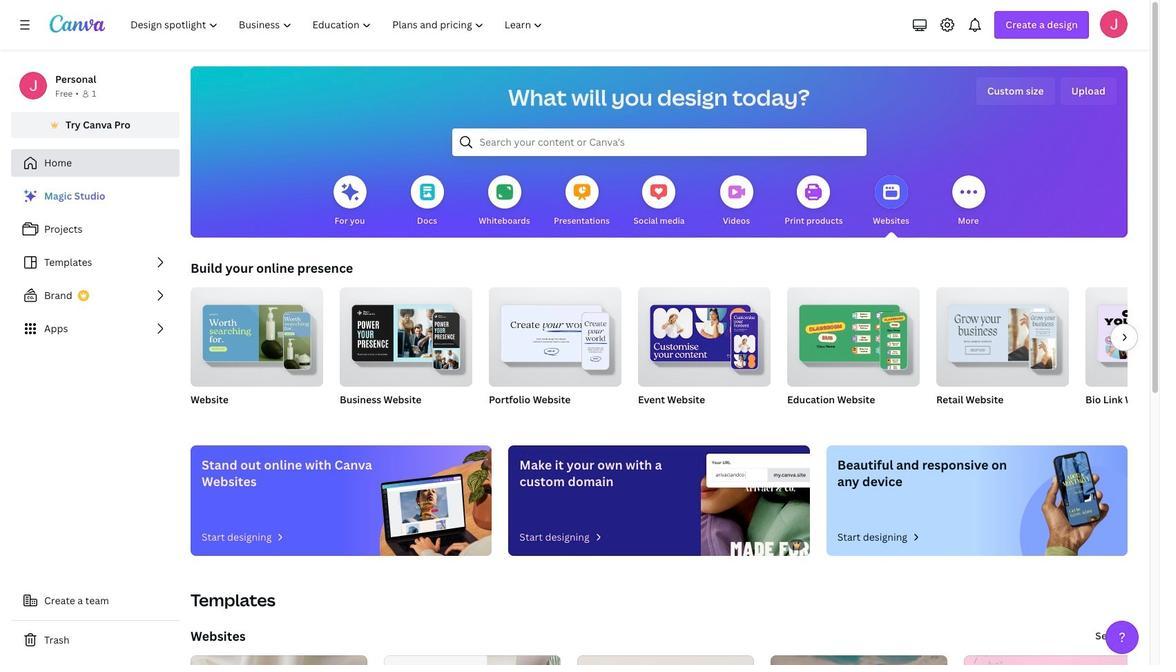 Task type: vqa. For each thing, say whether or not it's contained in the screenshot.
Jacob Simon icon
no



Task type: locate. For each thing, give the bounding box(es) containing it.
Search search field
[[480, 129, 839, 155]]

group
[[191, 282, 323, 424], [191, 282, 323, 387], [340, 282, 472, 424], [340, 282, 472, 387], [489, 282, 622, 424], [489, 282, 622, 387], [638, 282, 771, 424], [638, 282, 771, 387], [787, 282, 920, 424], [787, 282, 920, 387], [937, 282, 1069, 424], [937, 282, 1069, 387], [1086, 287, 1160, 424], [1086, 287, 1160, 387]]

None search field
[[452, 128, 867, 156]]

james peterson image
[[1100, 10, 1128, 38]]

list
[[11, 182, 180, 343]]



Task type: describe. For each thing, give the bounding box(es) containing it.
top level navigation element
[[122, 11, 555, 39]]



